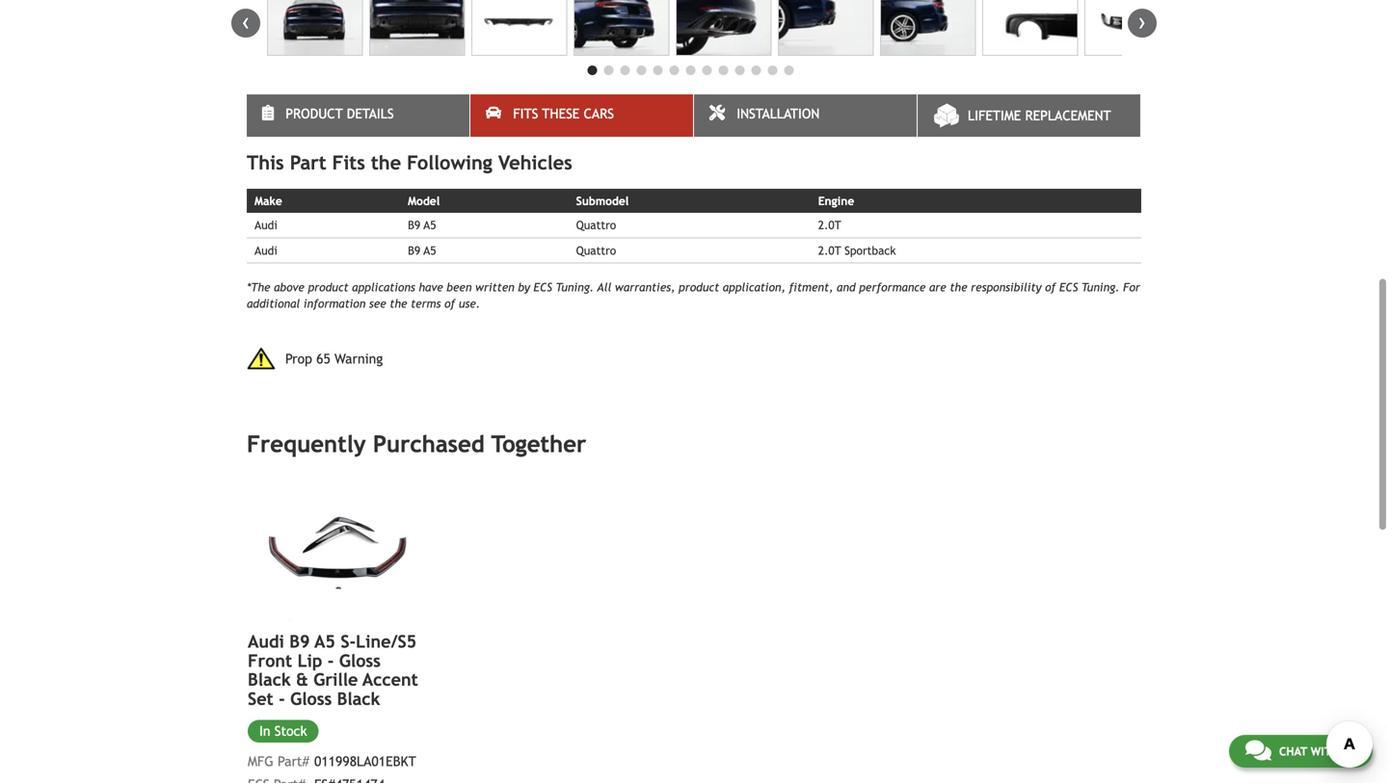 Task type: vqa. For each thing, say whether or not it's contained in the screenshot.
331-
no



Task type: describe. For each thing, give the bounding box(es) containing it.
&
[[296, 670, 308, 691]]

1 ecs from the left
[[534, 281, 552, 294]]

2.0t sportback
[[818, 244, 896, 257]]

0 horizontal spatial of
[[445, 297, 455, 311]]

chat
[[1280, 745, 1308, 759]]

1 horizontal spatial of
[[1045, 281, 1056, 294]]

by
[[518, 281, 530, 294]]

1 vertical spatial the
[[950, 281, 968, 294]]

in stock
[[259, 724, 307, 740]]

written
[[475, 281, 515, 294]]

details
[[347, 106, 394, 122]]

this
[[247, 151, 284, 174]]

chat with us link
[[1229, 736, 1373, 769]]

all
[[597, 281, 612, 294]]

1 es#4316145 - 011983la01 - audi b9 a5 s-line rear diffuser - gloss black - add some aggressive styling to your audi! - ecs - audi image from the left
[[267, 0, 363, 56]]

mfg part# 011998la01ebkt
[[248, 755, 416, 770]]

0 vertical spatial gloss
[[339, 651, 381, 671]]

audi b9 a5 s-line/s5 front lip - gloss black & grille accent set - gloss black
[[248, 632, 418, 710]]

for
[[1124, 281, 1141, 294]]

submodel
[[576, 194, 629, 208]]

chat with us
[[1280, 745, 1357, 759]]

b9 for 2.0t
[[408, 219, 421, 232]]

0 horizontal spatial -
[[279, 689, 285, 710]]

7 es#4316145 - 011983la01 - audi b9 a5 s-line rear diffuser - gloss black - add some aggressive styling to your audi! - ecs - audi image from the left
[[880, 0, 976, 56]]

line/s5
[[356, 632, 417, 652]]

lifetime
[[968, 108, 1021, 123]]

these
[[542, 106, 580, 122]]

frequently
[[247, 431, 366, 458]]

been
[[447, 281, 472, 294]]

a5 inside audi b9 a5 s-line/s5 front lip - gloss black & grille accent set - gloss black
[[315, 632, 335, 652]]

product details link
[[247, 95, 470, 137]]

2 vertical spatial the
[[390, 297, 407, 311]]

011998la01ebkt
[[314, 755, 416, 770]]

stock
[[275, 724, 307, 740]]

replacement
[[1026, 108, 1112, 123]]

9 es#4316145 - 011983la01 - audi b9 a5 s-line rear diffuser - gloss black - add some aggressive styling to your audi! - ecs - audi image from the left
[[1085, 0, 1181, 56]]

5 es#4316145 - 011983la01 - audi b9 a5 s-line rear diffuser - gloss black - add some aggressive styling to your audi! - ecs - audi image from the left
[[676, 0, 772, 56]]

information
[[304, 297, 366, 311]]

terms
[[411, 297, 441, 311]]

mfg
[[248, 755, 274, 770]]

1 horizontal spatial -
[[328, 651, 334, 671]]

are
[[930, 281, 947, 294]]

*the above product applications have been written by                 ecs tuning. all warranties, product application, fitment,                 and performance are the responsibility of ecs tuning.                 for additional information see the terms of use.
[[247, 281, 1141, 311]]

a5 for 2.0t
[[424, 219, 436, 232]]

‹
[[242, 9, 250, 34]]

audi for 2.0t sportback
[[255, 244, 277, 257]]

following
[[407, 151, 493, 174]]

2 tuning. from the left
[[1082, 281, 1120, 294]]

lip
[[298, 651, 322, 671]]

1 product from the left
[[308, 281, 349, 294]]

warning
[[335, 351, 383, 367]]

1 vertical spatial fits
[[332, 151, 365, 174]]

*the
[[247, 281, 270, 294]]

lifetime replacement
[[968, 108, 1112, 123]]



Task type: locate. For each thing, give the bounding box(es) containing it.
1 horizontal spatial product
[[679, 281, 719, 294]]

1 tuning. from the left
[[556, 281, 594, 294]]

installation link
[[694, 95, 917, 137]]

of
[[1045, 281, 1056, 294], [445, 297, 455, 311]]

b9 for 2.0t sportback
[[408, 244, 421, 257]]

us
[[1343, 745, 1357, 759]]

warranties,
[[615, 281, 675, 294]]

of down been
[[445, 297, 455, 311]]

2 vertical spatial audi
[[248, 632, 284, 652]]

applications
[[352, 281, 415, 294]]

comments image
[[1246, 740, 1272, 763]]

1 vertical spatial -
[[279, 689, 285, 710]]

1 vertical spatial audi
[[255, 244, 277, 257]]

2 es#4316145 - 011983la01 - audi b9 a5 s-line rear diffuser - gloss black - add some aggressive styling to your audi! - ecs - audi image from the left
[[369, 0, 465, 56]]

audi up *the
[[255, 244, 277, 257]]

quattro
[[576, 219, 616, 232], [576, 244, 616, 257]]

2.0t up and
[[818, 244, 841, 257]]

audi inside audi b9 a5 s-line/s5 front lip - gloss black & grille accent set - gloss black
[[248, 632, 284, 652]]

tuning. left all
[[556, 281, 594, 294]]

fits these cars link
[[471, 95, 693, 137]]

1 quattro from the top
[[576, 219, 616, 232]]

8 es#4316145 - 011983la01 - audi b9 a5 s-line rear diffuser - gloss black - add some aggressive styling to your audi! - ecs - audi image from the left
[[983, 0, 1078, 56]]

above
[[274, 281, 305, 294]]

0 vertical spatial fits
[[513, 106, 538, 122]]

2.0t down engine
[[818, 219, 842, 232]]

6 es#4316145 - 011983la01 - audi b9 a5 s-line rear diffuser - gloss black - add some aggressive styling to your audi! - ecs - audi image from the left
[[778, 0, 874, 56]]

black left &
[[248, 670, 291, 691]]

es#4316145 - 011983la01 - audi b9 a5 s-line rear diffuser - gloss black - add some aggressive styling to your audi! - ecs - audi image
[[267, 0, 363, 56], [369, 0, 465, 56], [472, 0, 567, 56], [574, 0, 670, 56], [676, 0, 772, 56], [778, 0, 874, 56], [880, 0, 976, 56], [983, 0, 1078, 56], [1085, 0, 1181, 56]]

sportback
[[845, 244, 896, 257]]

black
[[248, 670, 291, 691], [337, 689, 380, 710]]

fitment,
[[789, 281, 834, 294]]

in
[[259, 724, 271, 740]]

fits these cars
[[513, 106, 614, 122]]

1 2.0t from the top
[[818, 219, 842, 232]]

a5 for 2.0t sportback
[[424, 244, 436, 257]]

see
[[369, 297, 386, 311]]

› link
[[1128, 9, 1157, 38]]

1 vertical spatial b9 a5
[[408, 244, 436, 257]]

product details
[[286, 106, 394, 122]]

‹ link
[[231, 9, 260, 38]]

have
[[419, 281, 443, 294]]

this part fits the following vehicles
[[247, 151, 573, 174]]

-
[[328, 651, 334, 671], [279, 689, 285, 710]]

s-
[[341, 632, 356, 652]]

quattro up all
[[576, 244, 616, 257]]

fits
[[513, 106, 538, 122], [332, 151, 365, 174]]

the right are at the right of the page
[[950, 281, 968, 294]]

of right responsibility
[[1045, 281, 1056, 294]]

ecs
[[534, 281, 552, 294], [1060, 281, 1078, 294]]

2.0t for 2.0t sportback
[[818, 244, 841, 257]]

b9 a5 up the have
[[408, 244, 436, 257]]

1 b9 a5 from the top
[[408, 219, 436, 232]]

front
[[248, 651, 292, 671]]

cars
[[584, 106, 614, 122]]

›
[[1139, 9, 1147, 34]]

0 vertical spatial a5
[[424, 219, 436, 232]]

1 horizontal spatial tuning.
[[1082, 281, 1120, 294]]

prop 65 warning image
[[247, 348, 276, 370]]

responsibility
[[971, 281, 1042, 294]]

together
[[492, 431, 587, 458]]

audi
[[255, 219, 277, 232], [255, 244, 277, 257], [248, 632, 284, 652]]

a5 down model
[[424, 219, 436, 232]]

0 horizontal spatial gloss
[[290, 689, 332, 710]]

1 vertical spatial 2.0t
[[818, 244, 841, 257]]

a5
[[424, 219, 436, 232], [424, 244, 436, 257], [315, 632, 335, 652]]

prop 65 warning
[[285, 351, 383, 367]]

0 vertical spatial the
[[371, 151, 401, 174]]

0 vertical spatial 2.0t
[[818, 219, 842, 232]]

audi down make
[[255, 219, 277, 232]]

the down details
[[371, 151, 401, 174]]

with
[[1311, 745, 1340, 759]]

0 vertical spatial quattro
[[576, 219, 616, 232]]

1 horizontal spatial gloss
[[339, 651, 381, 671]]

2 ecs from the left
[[1060, 281, 1078, 294]]

1 vertical spatial gloss
[[290, 689, 332, 710]]

lifetime replacement link
[[918, 95, 1141, 137]]

b9 down model
[[408, 219, 421, 232]]

b9 up the have
[[408, 244, 421, 257]]

2 vertical spatial a5
[[315, 632, 335, 652]]

b9 up &
[[290, 632, 310, 652]]

product right warranties,
[[679, 281, 719, 294]]

make
[[255, 194, 282, 208]]

gloss
[[339, 651, 381, 671], [290, 689, 332, 710]]

set
[[248, 689, 274, 710]]

the
[[371, 151, 401, 174], [950, 281, 968, 294], [390, 297, 407, 311]]

1 vertical spatial of
[[445, 297, 455, 311]]

0 horizontal spatial fits
[[332, 151, 365, 174]]

frequently purchased together
[[247, 431, 587, 458]]

fits left these
[[513, 106, 538, 122]]

part#
[[278, 755, 309, 770]]

1 vertical spatial b9
[[408, 244, 421, 257]]

audi b9 a5 s-line/s5 front lip - gloss black & grille accent set - gloss black image
[[248, 488, 425, 621]]

use.
[[459, 297, 480, 311]]

b9 inside audi b9 a5 s-line/s5 front lip - gloss black & grille accent set - gloss black
[[290, 632, 310, 652]]

65
[[316, 351, 331, 367]]

fits right the part on the left of page
[[332, 151, 365, 174]]

0 horizontal spatial tuning.
[[556, 281, 594, 294]]

prop
[[285, 351, 312, 367]]

2 quattro from the top
[[576, 244, 616, 257]]

quattro for 2.0t sportback
[[576, 244, 616, 257]]

2 product from the left
[[679, 281, 719, 294]]

product
[[308, 281, 349, 294], [679, 281, 719, 294]]

b9 a5 down model
[[408, 219, 436, 232]]

0 horizontal spatial ecs
[[534, 281, 552, 294]]

tuning.
[[556, 281, 594, 294], [1082, 281, 1120, 294]]

accent
[[363, 670, 418, 691]]

3 es#4316145 - 011983la01 - audi b9 a5 s-line rear diffuser - gloss black - add some aggressive styling to your audi! - ecs - audi image from the left
[[472, 0, 567, 56]]

tuning. left for
[[1082, 281, 1120, 294]]

0 vertical spatial b9
[[408, 219, 421, 232]]

1 horizontal spatial black
[[337, 689, 380, 710]]

audi left 'lip'
[[248, 632, 284, 652]]

application,
[[723, 281, 786, 294]]

black down s-
[[337, 689, 380, 710]]

the right 'see'
[[390, 297, 407, 311]]

a5 left s-
[[315, 632, 335, 652]]

quattro for 2.0t
[[576, 219, 616, 232]]

2 vertical spatial b9
[[290, 632, 310, 652]]

2 2.0t from the top
[[818, 244, 841, 257]]

- right 'lip'
[[328, 651, 334, 671]]

1 vertical spatial a5
[[424, 244, 436, 257]]

and
[[837, 281, 856, 294]]

audi b9 a5 s-line/s5 front lip - gloss black & grille accent set - gloss black link
[[248, 632, 425, 710]]

2.0t for 2.0t
[[818, 219, 842, 232]]

audi for 2.0t
[[255, 219, 277, 232]]

2.0t
[[818, 219, 842, 232], [818, 244, 841, 257]]

quattro down submodel
[[576, 219, 616, 232]]

0 vertical spatial of
[[1045, 281, 1056, 294]]

4 es#4316145 - 011983la01 - audi b9 a5 s-line rear diffuser - gloss black - add some aggressive styling to your audi! - ecs - audi image from the left
[[574, 0, 670, 56]]

ecs right responsibility
[[1060, 281, 1078, 294]]

engine
[[818, 194, 855, 208]]

- right 'set' in the bottom left of the page
[[279, 689, 285, 710]]

b9 a5
[[408, 219, 436, 232], [408, 244, 436, 257]]

0 vertical spatial b9 a5
[[408, 219, 436, 232]]

product
[[286, 106, 343, 122]]

installation
[[737, 106, 820, 122]]

purchased
[[373, 431, 485, 458]]

1 horizontal spatial ecs
[[1060, 281, 1078, 294]]

0 vertical spatial -
[[328, 651, 334, 671]]

b9
[[408, 219, 421, 232], [408, 244, 421, 257], [290, 632, 310, 652]]

1 horizontal spatial fits
[[513, 106, 538, 122]]

0 horizontal spatial black
[[248, 670, 291, 691]]

1 vertical spatial quattro
[[576, 244, 616, 257]]

0 horizontal spatial product
[[308, 281, 349, 294]]

model
[[408, 194, 440, 208]]

ecs right by
[[534, 281, 552, 294]]

performance
[[859, 281, 926, 294]]

additional
[[247, 297, 300, 311]]

vehicles
[[498, 151, 573, 174]]

fits inside 'link'
[[513, 106, 538, 122]]

b9 a5 for 2.0t
[[408, 219, 436, 232]]

2 b9 a5 from the top
[[408, 244, 436, 257]]

product up the information
[[308, 281, 349, 294]]

0 vertical spatial audi
[[255, 219, 277, 232]]

b9 a5 for 2.0t sportback
[[408, 244, 436, 257]]

grille
[[314, 670, 358, 691]]

part
[[290, 151, 327, 174]]

a5 up the have
[[424, 244, 436, 257]]



